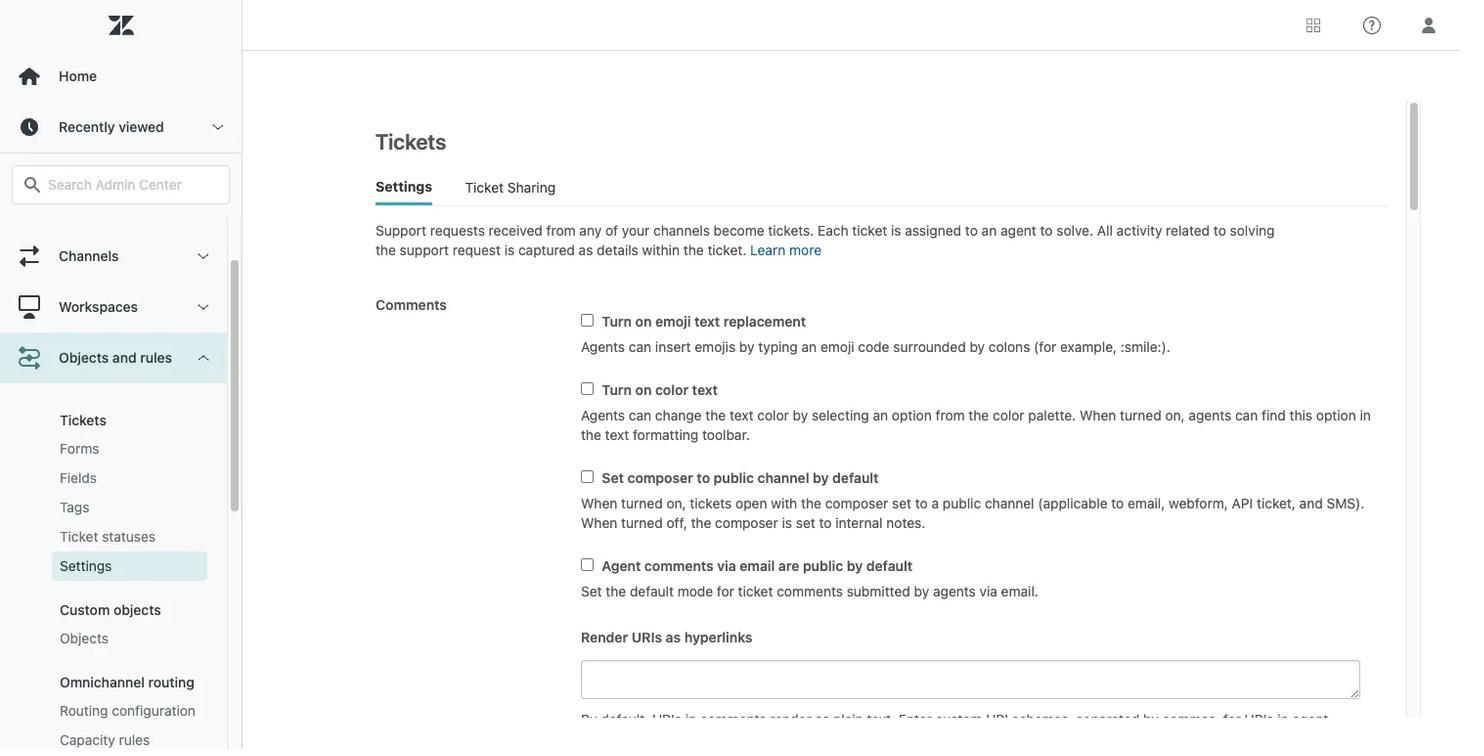 Task type: describe. For each thing, give the bounding box(es) containing it.
zendesk products image
[[1307, 18, 1321, 32]]

objects and rules
[[59, 349, 172, 366]]

capacity rules link
[[52, 726, 207, 749]]

tickets
[[60, 412, 107, 428]]

viewed
[[119, 118, 164, 135]]

custom
[[60, 602, 110, 618]]

capacity rules element
[[60, 731, 150, 749]]

people image
[[17, 193, 42, 218]]

forms
[[60, 440, 99, 457]]

recently viewed button
[[0, 102, 242, 153]]

ticket statuses element
[[60, 527, 156, 547]]

Search Admin Center field
[[48, 176, 217, 194]]

routing
[[148, 674, 194, 691]]

capacity
[[60, 732, 115, 748]]

omnichannel routing element
[[60, 674, 194, 691]]

recently
[[59, 118, 115, 135]]

routing configuration link
[[52, 697, 207, 726]]

tags element
[[60, 498, 89, 517]]

objects and rules group
[[0, 383, 227, 749]]

and
[[112, 349, 137, 366]]

fields element
[[60, 469, 97, 488]]

routing configuration
[[60, 702, 196, 719]]

fields
[[60, 470, 97, 486]]

forms link
[[52, 434, 207, 464]]

channels
[[59, 247, 119, 264]]

omnichannel routing
[[60, 674, 194, 691]]

settings link
[[52, 552, 207, 581]]

fields link
[[52, 464, 207, 493]]

recently viewed
[[59, 118, 164, 135]]

objects element
[[60, 629, 109, 649]]

custom objects
[[60, 602, 161, 618]]

workspaces button
[[0, 282, 227, 333]]

user menu image
[[1416, 12, 1442, 38]]

routing configuration element
[[60, 701, 196, 721]]

tree item inside tree
[[0, 333, 227, 749]]

settings
[[60, 558, 112, 574]]

settings element
[[60, 557, 112, 576]]

rules inside capacity rules element
[[119, 732, 150, 748]]

objects link
[[52, 624, 207, 653]]



Task type: vqa. For each thing, say whether or not it's contained in the screenshot.
Tree Item in Tree
yes



Task type: locate. For each thing, give the bounding box(es) containing it.
1 vertical spatial rules
[[119, 732, 150, 748]]

objects left and
[[59, 349, 109, 366]]

workspaces
[[59, 298, 138, 315]]

tree
[[0, 180, 242, 749]]

tree containing channels
[[0, 180, 242, 749]]

objects inside dropdown button
[[59, 349, 109, 366]]

objects
[[113, 602, 161, 618]]

rules inside objects and rules dropdown button
[[140, 349, 172, 366]]

ticket statuses link
[[52, 522, 207, 552]]

objects and rules button
[[0, 333, 227, 383]]

configuration
[[112, 702, 196, 719]]

routing
[[60, 702, 108, 719]]

channels button
[[0, 231, 227, 282]]

0 vertical spatial rules
[[140, 349, 172, 366]]

tree item
[[0, 333, 227, 749]]

tags
[[60, 499, 89, 516]]

primary element
[[0, 0, 243, 749]]

tickets element
[[60, 412, 107, 428]]

1 vertical spatial objects
[[60, 630, 109, 647]]

0 vertical spatial objects
[[59, 349, 109, 366]]

rules down routing configuration link
[[119, 732, 150, 748]]

capacity rules
[[60, 732, 150, 748]]

forms element
[[60, 439, 99, 459]]

home
[[59, 67, 97, 84]]

statuses
[[102, 528, 156, 545]]

None search field
[[2, 165, 240, 204]]

ticket statuses
[[60, 528, 156, 545]]

objects inside group
[[60, 630, 109, 647]]

tree inside primary element
[[0, 180, 242, 749]]

objects for objects
[[60, 630, 109, 647]]

help image
[[1364, 16, 1381, 34]]

objects
[[59, 349, 109, 366], [60, 630, 109, 647]]

ticket
[[60, 528, 98, 545]]

tree item containing objects and rules
[[0, 333, 227, 749]]

none search field inside primary element
[[2, 165, 240, 204]]

custom objects element
[[60, 602, 161, 618]]

objects down custom
[[60, 630, 109, 647]]

tags link
[[52, 493, 207, 522]]

rules
[[140, 349, 172, 366], [119, 732, 150, 748]]

omnichannel
[[60, 674, 145, 691]]

rules right and
[[140, 349, 172, 366]]

objects for objects and rules
[[59, 349, 109, 366]]

home button
[[0, 51, 242, 102]]



